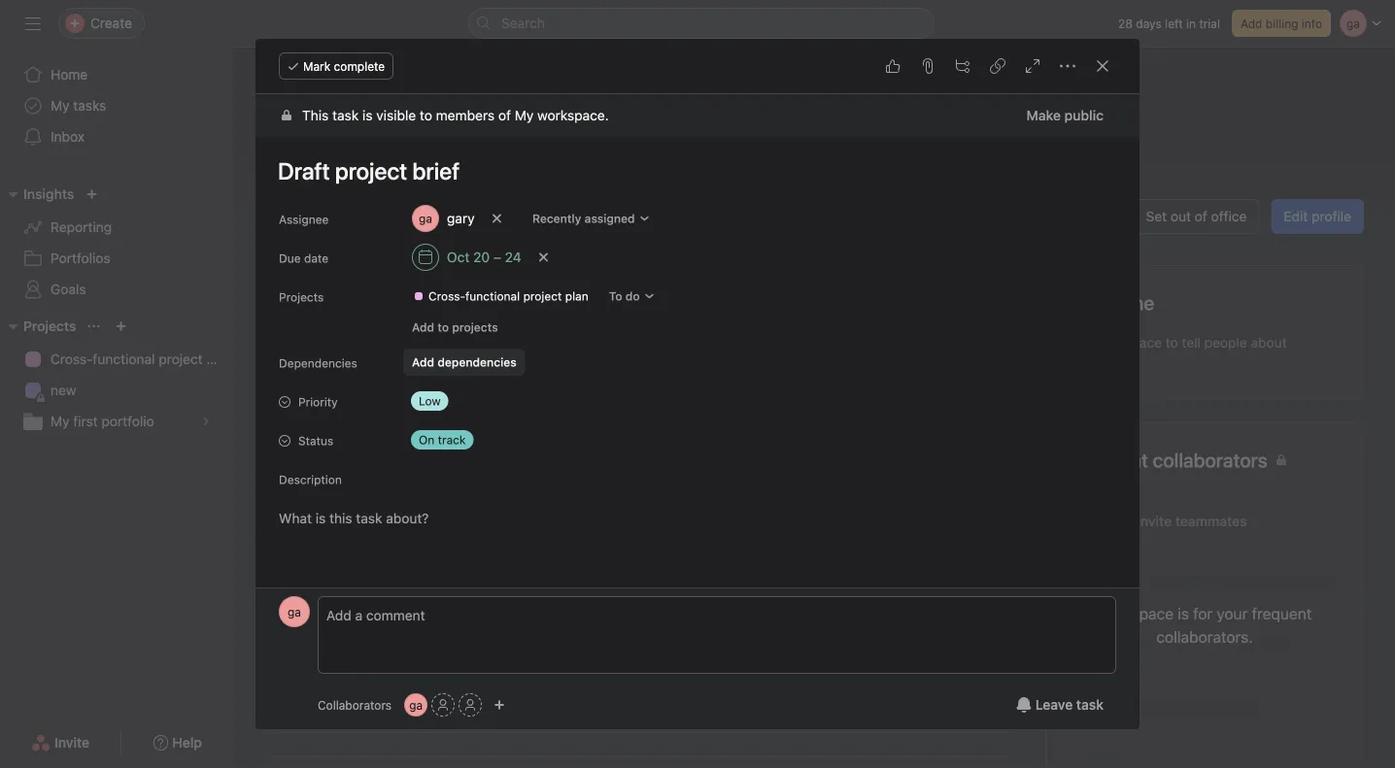 Task type: locate. For each thing, give the bounding box(es) containing it.
0 vertical spatial work
[[406, 451, 436, 467]]

make down schedule kickoff meeting
[[368, 451, 402, 467]]

of
[[499, 107, 511, 123], [1195, 208, 1208, 225], [453, 527, 466, 543]]

to do
[[609, 290, 640, 303]]

about me
[[1070, 292, 1155, 314]]

about
[[1251, 335, 1287, 351]]

description
[[279, 473, 342, 487]]

goals link
[[12, 274, 222, 305]]

1 horizontal spatial tasks
[[499, 640, 532, 656]]

portfolios link
[[12, 243, 222, 274]]

use this space to tell people about yourself.
[[1070, 335, 1287, 372]]

main content containing this task is visible to members of my workspace.
[[256, 94, 1140, 769]]

0 horizontal spatial task
[[332, 107, 359, 123]]

add for add billing info
[[1241, 17, 1263, 30]]

task inside button
[[1077, 697, 1104, 713]]

of right out on the top right of the page
[[1195, 208, 1208, 225]]

0 vertical spatial add
[[1241, 17, 1263, 30]]

0 horizontal spatial plan
[[206, 351, 233, 367]]

assignee
[[279, 213, 329, 226]]

1 horizontal spatial task
[[1077, 697, 1104, 713]]

0 vertical spatial completed checkbox
[[285, 410, 308, 433]]

get
[[364, 640, 387, 656]]

functional up projects
[[466, 290, 520, 303]]

0 horizontal spatial of
[[453, 527, 466, 543]]

my left first
[[51, 414, 70, 430]]

use
[[1070, 335, 1095, 351]]

0 horizontal spatial functional
[[93, 351, 155, 367]]

task
[[332, 107, 359, 123], [1077, 697, 1104, 713]]

started
[[390, 640, 435, 656]]

0 vertical spatial project
[[523, 290, 562, 303]]

2 horizontal spatial of
[[1195, 208, 1208, 225]]

make
[[1027, 107, 1061, 123], [368, 451, 402, 467]]

my inside my first portfolio 'link'
[[51, 414, 70, 430]]

to
[[420, 107, 432, 123], [438, 321, 449, 334], [1166, 335, 1179, 351]]

draft project brief dialog
[[256, 39, 1140, 769]]

in
[[1187, 17, 1196, 30], [534, 489, 545, 505]]

more actions for this task image
[[1060, 58, 1076, 74]]

projects
[[279, 291, 324, 304], [23, 318, 76, 334]]

my first portfolio link
[[12, 406, 222, 437]]

1 vertical spatial projects
[[23, 318, 76, 334]]

completed image left 2️⃣
[[285, 599, 308, 623]]

projects inside dropdown button
[[23, 318, 76, 334]]

add left projects
[[412, 321, 435, 334]]

cross- up new
[[51, 351, 93, 367]]

1 horizontal spatial work
[[530, 527, 561, 543]]

1 vertical spatial add
[[412, 321, 435, 334]]

people
[[1205, 335, 1248, 351]]

6️⃣
[[312, 451, 326, 467]]

assigned
[[585, 212, 635, 225]]

time
[[399, 489, 426, 505]]

1 vertical spatial ga button
[[404, 694, 428, 717]]

this task is visible to members of my workspace.
[[302, 107, 609, 123]]

project up new link
[[159, 351, 203, 367]]

on track
[[419, 433, 466, 447]]

0 vertical spatial task
[[332, 107, 359, 123]]

1 horizontal spatial cross-
[[429, 290, 466, 303]]

on track button
[[403, 427, 520, 454]]

1 horizontal spatial to
[[438, 321, 449, 334]]

second:
[[329, 602, 381, 618]]

recently assigned button
[[524, 205, 660, 232]]

2 horizontal spatial project
[[523, 290, 562, 303]]

0 vertical spatial tasks
[[73, 98, 106, 114]]

projects down goals
[[23, 318, 76, 334]]

mark complete
[[303, 59, 385, 73]]

1 vertical spatial ga
[[288, 606, 301, 619]]

project left brief
[[347, 375, 392, 391]]

work down on
[[406, 451, 436, 467]]

projects down due date
[[279, 291, 324, 304]]

billing
[[1266, 17, 1299, 30]]

cross-functional project plan link up portfolio
[[12, 344, 233, 375]]

cross- up the add to projects
[[429, 290, 466, 303]]

1 horizontal spatial make
[[1027, 107, 1061, 123]]

schedule
[[312, 413, 370, 429]]

leave task
[[1036, 697, 1104, 713]]

0 vertical spatial functional
[[466, 290, 520, 303]]

1 horizontal spatial project
[[347, 375, 392, 391]]

completed checkbox up status
[[285, 410, 308, 433]]

0 horizontal spatial cross-functional project plan link
[[12, 344, 233, 375]]

1 vertical spatial cross-functional project plan link
[[12, 344, 233, 375]]

my left workspace.
[[515, 107, 534, 123]]

0 vertical spatial of
[[499, 107, 511, 123]]

gary up remove assignee icon
[[451, 122, 510, 159]]

1 vertical spatial of
[[1195, 208, 1208, 225]]

incoming
[[469, 527, 527, 543]]

3 completed image from the top
[[285, 599, 308, 623]]

copy task link image
[[990, 58, 1006, 74]]

dependencies
[[279, 357, 357, 370]]

plan
[[565, 290, 589, 303], [206, 351, 233, 367]]

Completed checkbox
[[285, 410, 308, 433], [285, 599, 308, 623]]

0 horizontal spatial projects
[[23, 318, 76, 334]]

of right 'members'
[[499, 107, 511, 123]]

5️⃣ fifth: save time by collaborating in asana
[[312, 489, 587, 505]]

1 vertical spatial cross-
[[51, 351, 93, 367]]

gary left remove assignee icon
[[447, 210, 475, 226]]

leave
[[1036, 697, 1073, 713]]

0 vertical spatial make
[[1027, 107, 1061, 123]]

1 vertical spatial cross-functional project plan
[[51, 351, 233, 367]]

task left is
[[332, 107, 359, 123]]

0 vertical spatial cross-
[[429, 290, 466, 303]]

1 horizontal spatial ga
[[313, 124, 371, 189]]

0 vertical spatial completed image
[[285, 410, 308, 433]]

in left asana
[[534, 489, 545, 505]]

new link
[[12, 375, 222, 406]]

project down clear due date icon on the left of page
[[523, 290, 562, 303]]

1 vertical spatial completed checkbox
[[285, 599, 308, 623]]

work down asana
[[530, 527, 561, 543]]

1 horizontal spatial of
[[499, 107, 511, 123]]

main content
[[256, 94, 1140, 769]]

to right visible
[[420, 107, 432, 123]]

2 horizontal spatial to
[[1166, 335, 1179, 351]]

1 vertical spatial gary
[[447, 210, 475, 226]]

to
[[609, 290, 623, 303]]

new
[[51, 382, 76, 398]]

of inside button
[[1195, 208, 1208, 225]]

due date
[[279, 252, 329, 265]]

trial
[[1200, 17, 1221, 30]]

0 vertical spatial cross-functional project plan link
[[405, 287, 597, 306]]

ga button down started
[[404, 694, 428, 717]]

project inside 'element'
[[159, 351, 203, 367]]

1 horizontal spatial functional
[[466, 290, 520, 303]]

0 horizontal spatial ga
[[288, 606, 301, 619]]

reporting link
[[12, 212, 222, 243]]

of right top
[[453, 527, 466, 543]]

global element
[[0, 48, 233, 164]]

make left public
[[1027, 107, 1061, 123]]

cross-functional project plan link down –
[[405, 287, 597, 306]]

dependencies
[[438, 356, 517, 369]]

members
[[436, 107, 495, 123]]

do
[[626, 290, 640, 303]]

1 horizontal spatial in
[[1187, 17, 1196, 30]]

gary button
[[403, 201, 484, 236]]

using
[[439, 640, 473, 656]]

28
[[1119, 17, 1133, 30]]

ga button left 2️⃣
[[279, 597, 310, 628]]

1 completed image from the top
[[285, 410, 308, 433]]

1 vertical spatial project
[[159, 351, 203, 367]]

24
[[505, 249, 522, 265]]

kickoff
[[374, 413, 416, 429]]

ga left 2️⃣
[[288, 606, 301, 619]]

to inside "button"
[[438, 321, 449, 334]]

1 completed checkbox from the top
[[285, 410, 308, 433]]

complete
[[334, 59, 385, 73]]

ga down started
[[409, 699, 423, 712]]

invite button
[[19, 726, 102, 761]]

cross-functional project plan link inside draft project brief dialog
[[405, 287, 597, 306]]

leave task button
[[1004, 688, 1117, 723]]

add left billing
[[1241, 17, 1263, 30]]

completed image
[[285, 410, 308, 433], [285, 485, 308, 509], [285, 599, 308, 623]]

my up inbox
[[51, 98, 70, 114]]

2️⃣ second: find the layout that's right for you
[[312, 602, 596, 618]]

hide sidebar image
[[25, 16, 41, 31]]

you
[[574, 602, 596, 618]]

2 horizontal spatial ga
[[409, 699, 423, 712]]

0 horizontal spatial cross-
[[51, 351, 93, 367]]

2 vertical spatial add
[[412, 356, 435, 369]]

2 vertical spatial completed image
[[285, 599, 308, 623]]

task right leave
[[1077, 697, 1104, 713]]

2️⃣
[[312, 602, 326, 618]]

add
[[1241, 17, 1263, 30], [412, 321, 435, 334], [412, 356, 435, 369]]

1 horizontal spatial projects
[[279, 291, 324, 304]]

add inside "button"
[[412, 321, 435, 334]]

2 completed image from the top
[[285, 485, 308, 509]]

cross-functional project plan inside projects 'element'
[[51, 351, 233, 367]]

ga
[[313, 124, 371, 189], [288, 606, 301, 619], [409, 699, 423, 712]]

0 horizontal spatial project
[[159, 351, 203, 367]]

my first portfolio
[[51, 414, 154, 430]]

cross-functional project plan down 24
[[429, 290, 589, 303]]

0 vertical spatial projects
[[279, 291, 324, 304]]

0 horizontal spatial in
[[534, 489, 545, 505]]

2 vertical spatial project
[[347, 375, 392, 391]]

right
[[520, 602, 549, 618]]

insights
[[23, 186, 74, 202]]

0 vertical spatial cross-functional project plan
[[429, 290, 589, 303]]

on
[[419, 433, 435, 447]]

cross-functional project plan
[[429, 290, 589, 303], [51, 351, 233, 367]]

0 vertical spatial ga button
[[279, 597, 310, 628]]

add up brief
[[412, 356, 435, 369]]

completed checkbox left 2️⃣
[[285, 599, 308, 623]]

projects
[[452, 321, 498, 334]]

tasks down home
[[73, 98, 106, 114]]

gary
[[451, 122, 510, 159], [447, 210, 475, 226]]

1 vertical spatial plan
[[206, 351, 233, 367]]

search list box
[[468, 8, 935, 39]]

1 vertical spatial work
[[530, 527, 561, 543]]

ga down is
[[313, 124, 371, 189]]

my right using
[[477, 640, 495, 656]]

functional up new link
[[93, 351, 155, 367]]

to left tell
[[1166, 335, 1179, 351]]

cross- inside projects 'element'
[[51, 351, 93, 367]]

tasks down the that's
[[499, 640, 532, 656]]

task for this
[[332, 107, 359, 123]]

cross-functional project plan link inside projects 'element'
[[12, 344, 233, 375]]

0 vertical spatial in
[[1187, 17, 1196, 30]]

cross-functional project plan up new link
[[51, 351, 233, 367]]

completed image up status
[[285, 410, 308, 433]]

clear due date image
[[538, 252, 550, 263]]

edit
[[1284, 208, 1308, 225]]

1 horizontal spatial cross-functional project plan
[[429, 290, 589, 303]]

make public
[[1027, 107, 1104, 123]]

1 horizontal spatial plan
[[565, 290, 589, 303]]

cross-
[[429, 290, 466, 303], [51, 351, 93, 367]]

cross-functional project plan link
[[405, 287, 597, 306], [12, 344, 233, 375]]

recently assigned
[[533, 212, 635, 225]]

0 horizontal spatial tasks
[[73, 98, 106, 114]]

of inside main content
[[499, 107, 511, 123]]

0 horizontal spatial make
[[368, 451, 402, 467]]

1 vertical spatial functional
[[93, 351, 155, 367]]

cross- inside main content
[[429, 290, 466, 303]]

0 horizontal spatial cross-functional project plan
[[51, 351, 233, 367]]

completed image for 2️⃣
[[285, 599, 308, 623]]

0 vertical spatial plan
[[565, 290, 589, 303]]

tasks
[[73, 98, 106, 114], [499, 640, 532, 656]]

1 vertical spatial completed image
[[285, 485, 308, 509]]

fifth:
[[329, 489, 361, 505]]

attachments: add a file to this task, draft project brief image
[[920, 58, 936, 74]]

1 horizontal spatial cross-functional project plan link
[[405, 287, 597, 306]]

2 completed checkbox from the top
[[285, 599, 308, 623]]

1 horizontal spatial ga button
[[404, 694, 428, 717]]

completed image left the 5️⃣ on the bottom of page
[[285, 485, 308, 509]]

1 vertical spatial make
[[368, 451, 402, 467]]

add subtask image
[[955, 58, 971, 74]]

stay
[[378, 527, 406, 543]]

home
[[51, 67, 88, 83]]

to left projects
[[438, 321, 449, 334]]

in right left
[[1187, 17, 1196, 30]]

first
[[73, 414, 98, 430]]

1 vertical spatial task
[[1077, 697, 1104, 713]]

collaborators
[[318, 699, 392, 712]]



Task type: describe. For each thing, give the bounding box(es) containing it.
priority
[[298, 396, 338, 409]]

invite
[[54, 735, 90, 751]]

insights element
[[0, 177, 233, 309]]

draft
[[312, 375, 344, 391]]

workspace.
[[538, 107, 609, 123]]

search
[[502, 15, 545, 31]]

4️⃣ fourth: stay on top of incoming work
[[312, 527, 561, 543]]

1 vertical spatial in
[[534, 489, 545, 505]]

set
[[1146, 208, 1167, 225]]

project inside main content
[[523, 290, 562, 303]]

on
[[409, 527, 425, 543]]

add for add to projects
[[412, 321, 435, 334]]

is
[[363, 107, 373, 123]]

top
[[429, 527, 449, 543]]

full screen image
[[1025, 58, 1041, 74]]

Completed checkbox
[[285, 485, 308, 509]]

functional inside main content
[[466, 290, 520, 303]]

1 vertical spatial tasks
[[499, 640, 532, 656]]

4️⃣
[[312, 527, 326, 543]]

asana
[[549, 489, 587, 505]]

plan inside draft project brief dialog
[[565, 290, 589, 303]]

status
[[298, 434, 334, 448]]

add billing info button
[[1232, 10, 1332, 37]]

oct
[[447, 249, 470, 265]]

projects element
[[0, 309, 233, 441]]

add or remove collaborators image
[[494, 700, 506, 711]]

track
[[438, 433, 466, 447]]

completed checkbox for 2️⃣
[[285, 599, 308, 623]]

my tasks
[[51, 98, 106, 114]]

set out of office
[[1146, 208, 1247, 225]]

find
[[384, 602, 411, 618]]

my inside my tasks link
[[51, 98, 70, 114]]

mark complete button
[[279, 52, 394, 80]]

the
[[415, 602, 435, 618]]

6️⃣ sixth: make work manageable
[[312, 451, 516, 467]]

collaborating
[[449, 489, 531, 505]]

manageable
[[440, 451, 516, 467]]

add dependencies button
[[403, 349, 526, 376]]

completed checkbox for schedule
[[285, 410, 308, 433]]

remove assignee image
[[491, 213, 503, 225]]

visible
[[376, 107, 416, 123]]

0 vertical spatial gary
[[451, 122, 510, 159]]

add dependencies
[[412, 356, 517, 369]]

my tasks
[[289, 292, 366, 314]]

edit profile
[[1284, 208, 1352, 225]]

2 vertical spatial of
[[453, 527, 466, 543]]

0 horizontal spatial work
[[406, 451, 436, 467]]

out
[[1171, 208, 1192, 225]]

reporting
[[51, 219, 112, 235]]

draft project brief
[[312, 375, 424, 391]]

this
[[1098, 335, 1121, 351]]

save
[[365, 489, 395, 505]]

Task Name text field
[[265, 149, 1117, 193]]

0 horizontal spatial ga button
[[279, 597, 310, 628]]

tasks inside the global "element"
[[73, 98, 106, 114]]

sixth:
[[329, 451, 365, 467]]

functional inside projects 'element'
[[93, 351, 155, 367]]

1️⃣
[[312, 640, 326, 656]]

my inside main content
[[515, 107, 534, 123]]

office
[[1212, 208, 1247, 225]]

date
[[304, 252, 329, 265]]

plan inside projects 'element'
[[206, 351, 233, 367]]

completed image for 5️⃣
[[285, 485, 308, 509]]

profile
[[1312, 208, 1352, 225]]

to inside the use this space to tell people about yourself.
[[1166, 335, 1179, 351]]

gary inside dropdown button
[[447, 210, 475, 226]]

add to projects
[[412, 321, 498, 334]]

days
[[1137, 17, 1162, 30]]

to do button
[[600, 283, 664, 310]]

0 likes. click to like this task image
[[885, 58, 901, 74]]

add billing info
[[1241, 17, 1323, 30]]

my tasks link
[[12, 90, 222, 121]]

set out of office button
[[1134, 199, 1260, 234]]

completed image for schedule
[[285, 410, 308, 433]]

that's
[[480, 602, 516, 618]]

recently
[[533, 212, 582, 225]]

left
[[1165, 17, 1184, 30]]

for
[[553, 602, 570, 618]]

portfolio
[[101, 414, 154, 430]]

add for add dependencies
[[412, 356, 435, 369]]

task for leave
[[1077, 697, 1104, 713]]

public
[[1065, 107, 1104, 123]]

inbox
[[51, 129, 85, 145]]

search button
[[468, 8, 935, 39]]

28 days left in trial
[[1119, 17, 1221, 30]]

layout
[[439, 602, 477, 618]]

projects inside draft project brief dialog
[[279, 291, 324, 304]]

5️⃣
[[312, 489, 326, 505]]

0 vertical spatial ga
[[313, 124, 371, 189]]

cross-functional project plan inside draft project brief dialog
[[429, 290, 589, 303]]

2 vertical spatial ga
[[409, 699, 423, 712]]

–
[[494, 249, 502, 265]]

portfolios
[[51, 250, 110, 266]]

oct 20 – 24
[[447, 249, 522, 265]]

make inside button
[[1027, 107, 1061, 123]]

schedule kickoff meeting
[[312, 413, 471, 429]]

make public button
[[1014, 98, 1117, 133]]

20
[[474, 249, 490, 265]]

collapse task pane image
[[1095, 58, 1111, 74]]

first:
[[329, 640, 361, 656]]

0 horizontal spatial to
[[420, 107, 432, 123]]

insights button
[[0, 183, 74, 206]]

tell
[[1182, 335, 1201, 351]]



Task type: vqa. For each thing, say whether or not it's contained in the screenshot.
meeting at the left of the page
yes



